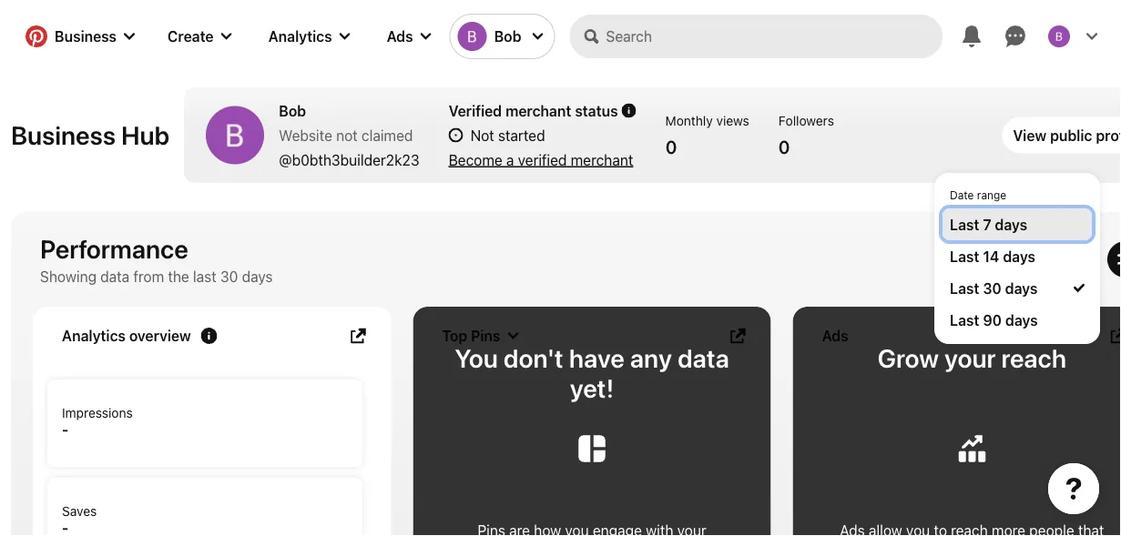 Task type: locate. For each thing, give the bounding box(es) containing it.
4 last from the top
[[950, 312, 980, 329]]

business inside 'button'
[[55, 28, 117, 45]]

website
[[279, 127, 332, 144]]

2 0 from the left
[[779, 136, 790, 157]]

1 vertical spatial ads
[[823, 328, 849, 345]]

14
[[984, 248, 1000, 265]]

bob
[[494, 28, 522, 45], [279, 102, 306, 119]]

join the verified merchant program to get a verified badge to display on your profile. element
[[622, 103, 637, 118]]

merchant down status at the right top
[[571, 151, 634, 169]]

last 30 days
[[950, 280, 1038, 297]]

merchant up "started"
[[506, 102, 572, 119]]

analytics
[[268, 28, 332, 45], [62, 328, 126, 345]]

1 0 from the left
[[666, 136, 677, 157]]

followers
[[779, 113, 835, 128]]

0
[[666, 136, 677, 157], [779, 136, 790, 157]]

ads left grow
[[823, 328, 849, 345]]

0 down monthly
[[666, 136, 677, 157]]

started
[[498, 127, 545, 144]]

analytics overview
[[62, 328, 191, 345]]

30 up 90
[[984, 280, 1002, 297]]

days right 14
[[1004, 248, 1036, 265]]

verified merchant status
[[449, 102, 618, 119]]

analytics for analytics
[[268, 28, 332, 45]]

last for last 14 days
[[950, 248, 980, 265]]

not
[[471, 127, 495, 144]]

0 horizontal spatial 0
[[666, 136, 677, 157]]

date range element
[[943, 181, 1093, 336]]

last for last 7 days
[[950, 216, 980, 233]]

30 inside date range element
[[984, 280, 1002, 297]]

0 vertical spatial analytics
[[268, 28, 332, 45]]

days inside menu item
[[995, 216, 1028, 233]]

badge for merchants to show they can start the process of becoming a verified merchant on pinterest image
[[449, 128, 463, 143]]

ads button
[[372, 15, 446, 58]]

merchant
[[506, 102, 572, 119], [571, 151, 634, 169]]

last down last 14 days
[[950, 280, 980, 297]]

business left hub
[[11, 120, 116, 150]]

-
[[62, 421, 69, 438], [62, 519, 69, 536]]

not started
[[471, 127, 545, 144]]

last 90 days
[[950, 312, 1039, 329]]

you
[[455, 344, 498, 374]]

days right last
[[242, 268, 273, 285]]

days right 90
[[1006, 312, 1039, 329]]

30
[[220, 268, 238, 285], [984, 280, 1002, 297]]

1 vertical spatial -
[[62, 519, 69, 536]]

days
[[995, 216, 1028, 233], [1004, 248, 1036, 265], [242, 268, 273, 285], [1006, 280, 1038, 297], [1006, 312, 1039, 329]]

website not claimed link
[[279, 127, 420, 144]]

1 horizontal spatial 0
[[779, 136, 790, 157]]

0 vertical spatial bob
[[494, 28, 522, 45]]

0 horizontal spatial bob
[[279, 102, 306, 119]]

0 horizontal spatial bob image
[[206, 106, 264, 164]]

selected item image
[[1074, 283, 1085, 294]]

grow your reach
[[878, 344, 1067, 374]]

1 horizontal spatial ads
[[823, 328, 849, 345]]

0 vertical spatial ads
[[387, 28, 413, 45]]

0 down followers
[[779, 136, 790, 157]]

days for last 14 days
[[1004, 248, 1036, 265]]

1 last from the top
[[950, 216, 980, 233]]

last left 14
[[950, 248, 980, 265]]

0 vertical spatial business
[[55, 28, 117, 45]]

1 horizontal spatial bob
[[494, 28, 522, 45]]

business
[[55, 28, 117, 45], [11, 120, 116, 150]]

data down performance
[[100, 268, 130, 285]]

business for business
[[55, 28, 117, 45]]

followers 0
[[779, 113, 835, 157]]

create
[[168, 28, 214, 45]]

last inside menu item
[[950, 216, 980, 233]]

ads
[[387, 28, 413, 45], [823, 328, 849, 345]]

0 vertical spatial -
[[62, 421, 69, 438]]

days up last 90 days
[[1006, 280, 1038, 297]]

ads inside dropdown button
[[387, 28, 413, 45]]

last 7 days menu item
[[943, 209, 1093, 241]]

bob inside button
[[494, 28, 522, 45]]

1 vertical spatial data
[[678, 344, 730, 374]]

bob up website
[[279, 102, 306, 119]]

pinterest image
[[26, 26, 47, 47]]

1 vertical spatial bob
[[279, 102, 306, 119]]

bob left account switcher arrow icon
[[494, 28, 522, 45]]

data inside performance showing data from the last 30 days
[[100, 268, 130, 285]]

last left 90
[[950, 312, 980, 329]]

1 horizontal spatial data
[[678, 344, 730, 374]]

1 horizontal spatial analytics
[[268, 28, 332, 45]]

performance showing data from the last 30 days
[[40, 234, 273, 285]]

last 7 days
[[950, 216, 1028, 233]]

0 horizontal spatial data
[[100, 268, 130, 285]]

performance
[[40, 234, 188, 264]]

analytics button
[[254, 15, 365, 58]]

last
[[950, 216, 980, 233], [950, 248, 980, 265], [950, 280, 980, 297], [950, 312, 980, 329]]

30 right last
[[220, 268, 238, 285]]

public
[[1051, 127, 1093, 144]]

1 vertical spatial analytics
[[62, 328, 126, 345]]

become
[[449, 151, 503, 169]]

1 vertical spatial business
[[11, 120, 116, 150]]

bob inside bob website not claimed @ b0bth3builder2k23
[[279, 102, 306, 119]]

0 horizontal spatial ads
[[387, 28, 413, 45]]

bob button
[[451, 15, 554, 58]]

account switcher arrow icon image
[[533, 31, 544, 42]]

ads left bob icon
[[387, 28, 413, 45]]

b0bth3builder2k23
[[292, 151, 420, 169]]

3 last from the top
[[950, 280, 980, 297]]

analytics inside popup button
[[268, 28, 332, 45]]

0 vertical spatial data
[[100, 268, 130, 285]]

last for last 30 days
[[950, 280, 980, 297]]

your
[[945, 344, 996, 374]]

0 horizontal spatial 30
[[220, 268, 238, 285]]

any
[[630, 344, 672, 374]]

data right any
[[678, 344, 730, 374]]

1 horizontal spatial 30
[[984, 280, 1002, 297]]

showing
[[40, 268, 97, 285]]

grow
[[878, 344, 940, 374]]

a
[[507, 151, 514, 169]]

0 vertical spatial bob image
[[1049, 26, 1071, 47]]

information about the merchant's verification status image
[[622, 103, 637, 118]]

search icon image
[[585, 29, 599, 44]]

2 last from the top
[[950, 248, 980, 265]]

impressions
[[62, 406, 133, 421]]

0 horizontal spatial analytics
[[62, 328, 126, 345]]

date
[[950, 189, 975, 201]]

days right 7
[[995, 216, 1028, 233]]

days for last 90 days
[[1006, 312, 1039, 329]]

bob image
[[1049, 26, 1071, 47], [206, 106, 264, 164]]

business button
[[15, 15, 146, 58]]

data
[[100, 268, 130, 285], [678, 344, 730, 374]]

claimed
[[362, 127, 413, 144]]

business left business badge dropdown menu button image
[[55, 28, 117, 45]]

last left 7
[[950, 216, 980, 233]]



Task type: describe. For each thing, give the bounding box(es) containing it.
90
[[984, 312, 1002, 329]]

business hub
[[11, 120, 170, 150]]

verified
[[518, 151, 567, 169]]

the
[[168, 268, 189, 285]]

you don't have any data yet!
[[455, 344, 730, 404]]

0 vertical spatial merchant
[[506, 102, 572, 119]]

1 vertical spatial bob image
[[206, 106, 264, 164]]

0 inside monthly views 0
[[666, 136, 677, 157]]

bob image
[[458, 22, 487, 51]]

impressions - saves -
[[62, 406, 133, 536]]

monthly
[[666, 113, 713, 128]]

7
[[984, 216, 992, 233]]

verified
[[449, 102, 502, 119]]

hub
[[121, 120, 170, 150]]

last 14 days
[[950, 248, 1036, 265]]

bob website not claimed @ b0bth3builder2k23
[[279, 102, 420, 169]]

from
[[133, 268, 164, 285]]

range
[[978, 189, 1007, 201]]

prof
[[1097, 127, 1122, 144]]

status
[[575, 102, 618, 119]]

not
[[336, 127, 358, 144]]

overview
[[129, 328, 191, 345]]

bob for bob website not claimed @ b0bth3builder2k23
[[279, 102, 306, 119]]

primary navigation header navigation
[[11, 4, 1111, 69]]

create button
[[153, 15, 247, 58]]

days for last 7 days
[[995, 216, 1028, 233]]

have
[[569, 344, 625, 374]]

last
[[193, 268, 217, 285]]

bob for bob
[[494, 28, 522, 45]]

date range
[[950, 189, 1007, 201]]

1 vertical spatial merchant
[[571, 151, 634, 169]]

analytics for analytics overview
[[62, 328, 126, 345]]

view
[[1014, 127, 1047, 144]]

monthly views 0
[[666, 113, 750, 157]]

data inside you don't have any data yet!
[[678, 344, 730, 374]]

0 inside followers 0
[[779, 136, 790, 157]]

2 - from the top
[[62, 519, 69, 536]]

view public prof
[[1014, 127, 1122, 144]]

don't
[[504, 344, 564, 374]]

1 - from the top
[[62, 421, 69, 438]]

views
[[717, 113, 750, 128]]

reach
[[1002, 344, 1067, 374]]

1 horizontal spatial bob image
[[1049, 26, 1071, 47]]

yet!
[[570, 374, 614, 404]]

view public prof link
[[1003, 117, 1122, 154]]

business badge dropdown menu button image
[[124, 31, 135, 42]]

@
[[279, 151, 292, 169]]

saves
[[62, 504, 97, 519]]

business for business hub
[[11, 120, 116, 150]]

become a verified merchant
[[449, 151, 634, 169]]

become a verified merchant button
[[449, 151, 637, 169]]

last for last 90 days
[[950, 312, 980, 329]]

Search text field
[[606, 15, 943, 58]]

days inside performance showing data from the last 30 days
[[242, 268, 273, 285]]

days for last 30 days
[[1006, 280, 1038, 297]]

30 inside performance showing data from the last 30 days
[[220, 268, 238, 285]]



Task type: vqa. For each thing, say whether or not it's contained in the screenshot.
0 in the Monthly views 0
yes



